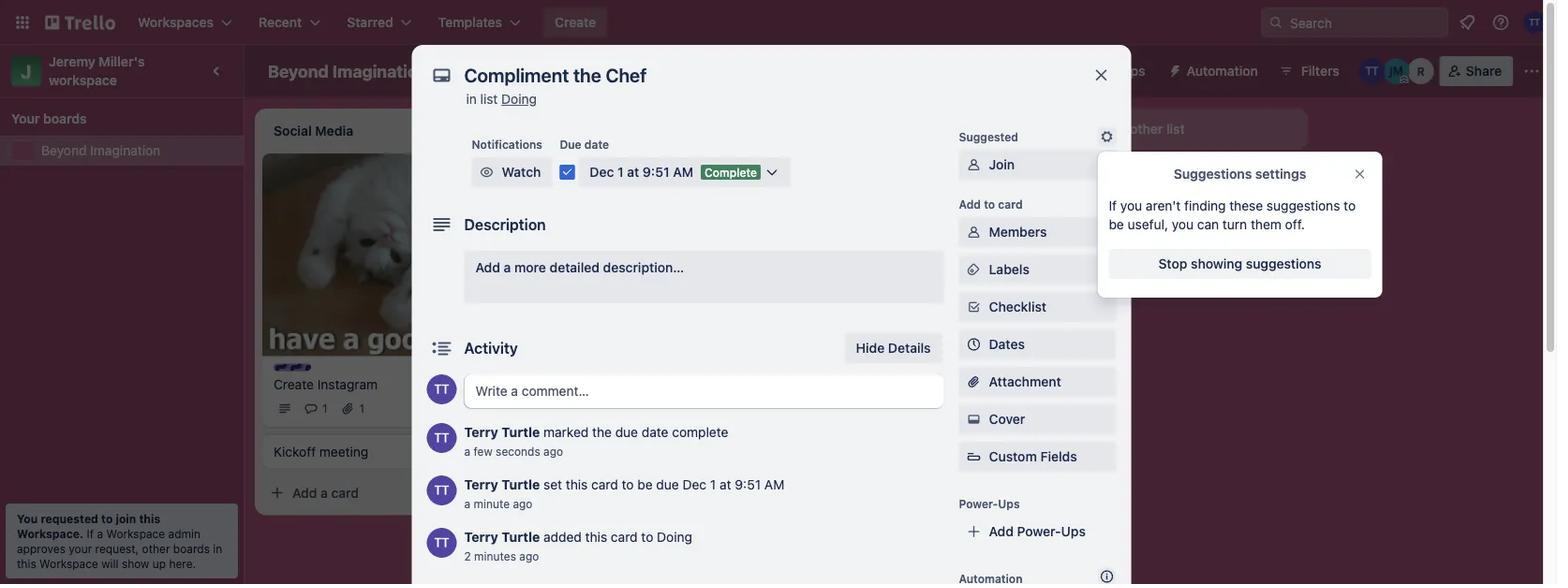 Task type: vqa. For each thing, say whether or not it's contained in the screenshot.


Task type: describe. For each thing, give the bounding box(es) containing it.
this inside you requested to join this workspace.
[[139, 512, 160, 526]]

card inside terry turtle set this card to be due dec 1 at 9:51 am a minute ago
[[591, 477, 618, 493]]

create instagram
[[274, 377, 378, 392]]

terry turtle (terryturtle) image right open information menu icon
[[1523, 11, 1546, 34]]

approves
[[17, 542, 66, 556]]

terry turtle added this card to doing 2 minutes ago
[[464, 530, 692, 563]]

watch button
[[472, 157, 552, 187]]

dates button
[[959, 330, 1116, 360]]

stop showing suggestions button
[[1109, 249, 1371, 279]]

beyond imagination inside beyond imagination text field
[[268, 61, 428, 81]]

seconds
[[496, 445, 540, 458]]

due inside terry turtle set this card to be due dec 1 at 9:51 am a minute ago
[[656, 477, 679, 493]]

boards inside if a workspace admin approves your request, other boards in this workspace will show up here.
[[173, 542, 210, 556]]

1 vertical spatial add a card button
[[262, 478, 472, 508]]

add down suggested
[[959, 198, 981, 211]]

terry turtle marked the due date complete a few seconds ago
[[464, 425, 728, 458]]

Dec 1 checkbox
[[540, 236, 597, 259]]

0 vertical spatial list
[[480, 91, 498, 107]]

compliment
[[540, 215, 613, 230]]

0 vertical spatial terry turtle (terryturtle) image
[[472, 398, 495, 420]]

0 horizontal spatial 9:51
[[643, 164, 669, 180]]

complete
[[672, 425, 728, 440]]

suggestions settings
[[1174, 166, 1306, 182]]

sm image for suggested
[[1098, 127, 1116, 146]]

off.
[[1285, 217, 1305, 232]]

add a more detailed description…
[[475, 260, 684, 275]]

jeremy miller (jeremymiller198) image
[[1384, 58, 1410, 84]]

turtle for set this card to be due dec 1 at 9:51 am
[[502, 477, 540, 493]]

rubyanndersson (rubyanndersson) image
[[1408, 58, 1434, 84]]

Board name text field
[[259, 56, 437, 86]]

to inside terry turtle added this card to doing 2 minutes ago
[[641, 530, 653, 545]]

ago inside "terry turtle marked the due date complete a few seconds ago"
[[543, 445, 563, 458]]

sm image for automation
[[1160, 56, 1187, 82]]

turtle for marked the due date complete
[[502, 425, 540, 440]]

share
[[1466, 63, 1502, 79]]

join link
[[959, 150, 1116, 180]]

if you aren't finding these suggestions to be useful, you can turn them off.
[[1109, 198, 1356, 232]]

terry turtle (terryturtle) image left few
[[427, 423, 457, 453]]

add another list button
[[1053, 109, 1308, 150]]

sm image for cover
[[965, 410, 983, 429]]

cover
[[989, 412, 1025, 427]]

your
[[11, 111, 40, 126]]

compliment the chef
[[540, 215, 668, 230]]

suggestions
[[1174, 166, 1252, 182]]

open information menu image
[[1492, 13, 1510, 32]]

requested
[[41, 512, 98, 526]]

other
[[142, 542, 170, 556]]

hide details link
[[845, 334, 942, 364]]

am inside terry turtle set this card to be due dec 1 at 9:51 am a minute ago
[[764, 477, 784, 493]]

r
[[1417, 65, 1425, 78]]

admin
[[168, 527, 200, 541]]

0 vertical spatial add a card button
[[528, 275, 738, 305]]

share button
[[1440, 56, 1513, 86]]

0 vertical spatial at
[[627, 164, 639, 180]]

be inside if you aren't finding these suggestions to be useful, you can turn them off.
[[1109, 217, 1124, 232]]

dec for dec 1
[[562, 241, 583, 254]]

can
[[1197, 217, 1219, 232]]

a minute ago link
[[464, 498, 533, 511]]

you
[[17, 512, 38, 526]]

if for a
[[87, 527, 94, 541]]

dates
[[989, 337, 1025, 352]]

a down "add a more detailed description…"
[[587, 282, 594, 298]]

add a card for add a card button to the top
[[558, 282, 625, 298]]

doing inside terry turtle added this card to doing 2 minutes ago
[[657, 530, 692, 545]]

add power-ups
[[989, 524, 1086, 540]]

1 down create instagram
[[322, 402, 328, 415]]

add another list
[[1087, 121, 1185, 137]]

your boards
[[11, 111, 87, 126]]

add a card for the bottom add a card button
[[292, 485, 359, 501]]

a down kickoff meeting
[[321, 485, 328, 501]]

your
[[69, 542, 92, 556]]

filters button
[[1273, 56, 1345, 86]]

minute
[[474, 498, 510, 511]]

0 vertical spatial the
[[616, 215, 636, 230]]

2
[[464, 550, 471, 563]]

create button
[[543, 7, 607, 37]]

workspace inside workspace visible 'button'
[[508, 63, 577, 79]]

useful,
[[1128, 217, 1168, 232]]

color: purple, title: none image
[[274, 364, 311, 371]]

sm image for labels
[[965, 260, 983, 279]]

a few seconds ago link
[[464, 445, 563, 458]]

here.
[[169, 557, 196, 571]]

1 horizontal spatial create from template… image
[[1012, 171, 1027, 186]]

watch
[[502, 164, 541, 180]]

a inside "terry turtle marked the due date complete a few seconds ago"
[[464, 445, 470, 458]]

thinking
[[540, 174, 591, 189]]

terry turtle (terryturtle) image for added this card to doing
[[427, 528, 457, 558]]

due date
[[560, 138, 609, 151]]

attachment button
[[959, 367, 1116, 397]]

beyond imagination inside beyond imagination link
[[41, 143, 160, 158]]

r button
[[1408, 58, 1434, 84]]

terry turtle (terryturtle) image for set this card to be due dec 1 at 9:51 am
[[427, 476, 457, 506]]

hide details
[[856, 341, 931, 356]]

card down "add a more detailed description…"
[[597, 282, 625, 298]]

star or unstar board image
[[448, 64, 463, 79]]

0 notifications image
[[1456, 11, 1478, 34]]

thoughts
[[558, 162, 610, 175]]

add to card
[[959, 198, 1023, 211]]

terry for added this card to doing
[[464, 530, 498, 545]]

power-ups inside button
[[1077, 63, 1145, 79]]

another
[[1115, 121, 1163, 137]]

1 vertical spatial workspace
[[106, 527, 165, 541]]

minutes
[[474, 550, 516, 563]]

hide
[[856, 341, 885, 356]]

card up members
[[998, 198, 1023, 211]]

activity
[[464, 340, 518, 357]]

0 vertical spatial date
[[585, 138, 609, 151]]

Mark due date as complete checkbox
[[560, 165, 575, 180]]

ups inside power-ups button
[[1121, 63, 1145, 79]]

settings
[[1255, 166, 1306, 182]]

to inside you requested to join this workspace.
[[101, 512, 113, 526]]

0 vertical spatial in
[[466, 91, 477, 107]]

create for create
[[555, 15, 596, 30]]

labels
[[989, 262, 1030, 277]]

complete
[[705, 166, 757, 179]]

workspace visible button
[[474, 56, 632, 86]]

request,
[[95, 542, 139, 556]]

more
[[514, 260, 546, 275]]

add down 'detailed' at the left top of the page
[[558, 282, 583, 298]]

custom fields button
[[959, 448, 1116, 467]]

kickoff meeting link
[[274, 443, 491, 461]]

due inside "terry turtle marked the due date complete a few seconds ago"
[[615, 425, 638, 440]]

added
[[543, 530, 582, 545]]

show
[[122, 557, 149, 571]]

custom fields
[[989, 449, 1077, 465]]

2 minutes ago link
[[464, 550, 539, 563]]

ago inside terry turtle set this card to be due dec 1 at 9:51 am a minute ago
[[513, 498, 533, 511]]

terry for marked the due date complete
[[464, 425, 498, 440]]

date inside "terry turtle marked the due date complete a few seconds ago"
[[642, 425, 669, 440]]

list inside button
[[1166, 121, 1185, 137]]

this inside terry turtle added this card to doing 2 minutes ago
[[585, 530, 607, 545]]

kickoff
[[274, 444, 316, 459]]

fields
[[1040, 449, 1077, 465]]

set
[[543, 477, 562, 493]]

0 horizontal spatial ups
[[998, 498, 1020, 511]]

1 horizontal spatial you
[[1172, 217, 1194, 232]]

this inside terry turtle set this card to be due dec 1 at 9:51 am a minute ago
[[566, 477, 588, 493]]

dec 1
[[562, 241, 591, 254]]

0 horizontal spatial imagination
[[90, 143, 160, 158]]



Task type: locate. For each thing, give the bounding box(es) containing it.
compliment the chef link
[[540, 214, 757, 232]]

0 vertical spatial 9:51
[[643, 164, 669, 180]]

1 vertical spatial add a card
[[292, 485, 359, 501]]

filters
[[1301, 63, 1340, 79]]

if inside if a workspace admin approves your request, other boards in this workspace will show up here.
[[87, 527, 94, 541]]

0 horizontal spatial add a card button
[[262, 478, 472, 508]]

date
[[585, 138, 609, 151], [642, 425, 669, 440]]

due right marked
[[615, 425, 638, 440]]

create down color: purple, title: none image
[[274, 377, 314, 392]]

0 horizontal spatial in
[[213, 542, 222, 556]]

sm image up add another list button
[[1160, 56, 1187, 82]]

ago down marked
[[543, 445, 563, 458]]

in left doing link
[[466, 91, 477, 107]]

ups down fields at the bottom
[[1061, 524, 1086, 540]]

0 horizontal spatial be
[[637, 477, 653, 493]]

suggestions down off. at the top of page
[[1246, 256, 1322, 272]]

0 vertical spatial due
[[615, 425, 638, 440]]

sm image left watch
[[477, 163, 496, 182]]

1 vertical spatial the
[[592, 425, 612, 440]]

terry turtle (terryturtle) image left 2
[[427, 528, 457, 558]]

terry up 2
[[464, 530, 498, 545]]

search image
[[1269, 15, 1284, 30]]

workspace down your
[[39, 557, 98, 571]]

0 vertical spatial doing
[[501, 91, 537, 107]]

terry turtle (terryturtle) image left "minute"
[[427, 476, 457, 506]]

1 vertical spatial create
[[274, 377, 314, 392]]

a left more
[[504, 260, 511, 275]]

turn
[[1223, 217, 1247, 232]]

the
[[616, 215, 636, 230], [592, 425, 612, 440]]

terry inside terry turtle added this card to doing 2 minutes ago
[[464, 530, 498, 545]]

boards right your
[[43, 111, 87, 126]]

terry up few
[[464, 425, 498, 440]]

members
[[989, 224, 1047, 240]]

be down "terry turtle marked the due date complete a few seconds ago"
[[637, 477, 653, 493]]

create instagram link
[[274, 375, 491, 394]]

0 horizontal spatial create
[[274, 377, 314, 392]]

0 horizontal spatial doing
[[501, 91, 537, 107]]

1 vertical spatial beyond
[[41, 143, 87, 158]]

0 vertical spatial if
[[1109, 198, 1117, 214]]

sm image inside labels link
[[965, 260, 983, 279]]

sm image inside cover link
[[965, 410, 983, 429]]

card down terry turtle set this card to be due dec 1 at 9:51 am a minute ago
[[611, 530, 638, 545]]

2 horizontal spatial dec
[[683, 477, 707, 493]]

color: bold red, title: "thoughts" element
[[540, 161, 610, 175]]

due down complete
[[656, 477, 679, 493]]

1 vertical spatial if
[[87, 527, 94, 541]]

1 horizontal spatial power-
[[1017, 524, 1061, 540]]

1 turtle from the top
[[502, 425, 540, 440]]

2 vertical spatial terry
[[464, 530, 498, 545]]

0 vertical spatial am
[[673, 164, 693, 180]]

0 vertical spatial boards
[[43, 111, 87, 126]]

dec
[[590, 164, 614, 180], [562, 241, 583, 254], [683, 477, 707, 493]]

notifications
[[472, 138, 542, 151]]

this down approves
[[17, 557, 36, 571]]

miller's
[[99, 54, 145, 69]]

stop showing suggestions
[[1158, 256, 1322, 272]]

0 horizontal spatial boards
[[43, 111, 87, 126]]

0 vertical spatial dec
[[590, 164, 614, 180]]

power-ups down "custom"
[[959, 498, 1020, 511]]

mark due date as complete image
[[560, 165, 575, 180]]

1 vertical spatial suggestions
[[1246, 256, 1322, 272]]

terry inside "terry turtle marked the due date complete a few seconds ago"
[[464, 425, 498, 440]]

at
[[627, 164, 639, 180], [720, 477, 731, 493]]

description…
[[603, 260, 684, 275]]

turtle inside terry turtle added this card to doing 2 minutes ago
[[502, 530, 540, 545]]

dec inside terry turtle set this card to be due dec 1 at 9:51 am a minute ago
[[683, 477, 707, 493]]

0 horizontal spatial power-
[[959, 498, 998, 511]]

be
[[1109, 217, 1124, 232], [637, 477, 653, 493]]

dec for dec 1 at 9:51 am
[[590, 164, 614, 180]]

sm image
[[1160, 56, 1187, 82], [477, 163, 496, 182], [965, 260, 983, 279], [965, 298, 983, 317], [965, 410, 983, 429]]

date left complete
[[642, 425, 669, 440]]

you
[[1120, 198, 1142, 214], [1172, 217, 1194, 232]]

1 inside option
[[586, 241, 591, 254]]

dec down complete
[[683, 477, 707, 493]]

2 vertical spatial terry turtle (terryturtle) image
[[427, 528, 457, 558]]

turtle up 2 minutes ago link
[[502, 530, 540, 545]]

ago inside terry turtle added this card to doing 2 minutes ago
[[519, 550, 539, 563]]

workspace up doing link
[[508, 63, 577, 79]]

1 horizontal spatial the
[[616, 215, 636, 230]]

terry turtle (terryturtle) image left r
[[1359, 58, 1385, 84]]

if left aren't
[[1109, 198, 1117, 214]]

suggested
[[959, 130, 1018, 143]]

you requested to join this workspace.
[[17, 512, 160, 541]]

create up workspace visible
[[555, 15, 596, 30]]

1 horizontal spatial imagination
[[332, 61, 428, 81]]

2 vertical spatial workspace
[[39, 557, 98, 571]]

3 turtle from the top
[[502, 530, 540, 545]]

Write a comment text field
[[464, 375, 944, 409]]

a
[[504, 260, 511, 275], [587, 282, 594, 298], [464, 445, 470, 458], [321, 485, 328, 501], [464, 498, 470, 511], [97, 527, 103, 541]]

1 horizontal spatial am
[[764, 477, 784, 493]]

2 vertical spatial ago
[[519, 550, 539, 563]]

sm image for checklist
[[965, 298, 983, 317]]

this inside if a workspace admin approves your request, other boards in this workspace will show up here.
[[17, 557, 36, 571]]

1 horizontal spatial beyond
[[268, 61, 329, 81]]

0 horizontal spatial due
[[615, 425, 638, 440]]

0 vertical spatial workspace
[[508, 63, 577, 79]]

2 horizontal spatial power-
[[1077, 63, 1121, 79]]

terry turtle (terryturtle) image
[[1523, 11, 1546, 34], [1359, 58, 1385, 84], [427, 375, 457, 405], [427, 423, 457, 453]]

the inside "terry turtle marked the due date complete a few seconds ago"
[[592, 425, 612, 440]]

sm image inside join link
[[965, 156, 983, 174]]

1 vertical spatial sm image
[[965, 156, 983, 174]]

1 horizontal spatial beyond imagination
[[268, 61, 428, 81]]

boards
[[43, 111, 87, 126], [173, 542, 210, 556]]

1 inside terry turtle set this card to be due dec 1 at 9:51 am a minute ago
[[710, 477, 716, 493]]

details
[[888, 341, 931, 356]]

0 horizontal spatial you
[[1120, 198, 1142, 214]]

turtle for added this card to doing
[[502, 530, 540, 545]]

1 horizontal spatial due
[[656, 477, 679, 493]]

1 vertical spatial date
[[642, 425, 669, 440]]

suggestions inside if you aren't finding these suggestions to be useful, you can turn them off.
[[1267, 198, 1340, 214]]

1 up "add a more detailed description…"
[[586, 241, 591, 254]]

turtle
[[502, 425, 540, 440], [502, 477, 540, 493], [502, 530, 540, 545]]

1 vertical spatial ago
[[513, 498, 533, 511]]

create from template… image down few
[[480, 486, 495, 501]]

terry up "minute"
[[464, 477, 498, 493]]

1 vertical spatial beyond imagination
[[41, 143, 160, 158]]

ups
[[1121, 63, 1145, 79], [998, 498, 1020, 511], [1061, 524, 1086, 540]]

turtle inside terry turtle set this card to be due dec 1 at 9:51 am a minute ago
[[502, 477, 540, 493]]

1 down instagram
[[359, 402, 365, 415]]

2 vertical spatial ups
[[1061, 524, 1086, 540]]

dec inside option
[[562, 241, 583, 254]]

if a workspace admin approves your request, other boards in this workspace will show up here.
[[17, 527, 222, 571]]

your boards with 1 items element
[[11, 108, 223, 130]]

a left "minute"
[[464, 498, 470, 511]]

the left chef
[[616, 215, 636, 230]]

Search field
[[1284, 8, 1448, 37]]

terry turtle (terryturtle) image up kickoff meeting link
[[427, 375, 457, 405]]

terry turtle set this card to be due dec 1 at 9:51 am a minute ago
[[464, 477, 784, 511]]

if up your
[[87, 527, 94, 541]]

sm image inside "checklist" link
[[965, 298, 983, 317]]

add left more
[[475, 260, 500, 275]]

0 horizontal spatial dec
[[562, 241, 583, 254]]

1 vertical spatial list
[[1166, 121, 1185, 137]]

terry turtle (terryturtle) image
[[472, 398, 495, 420], [427, 476, 457, 506], [427, 528, 457, 558]]

power- down the custom fields button at the bottom right of the page
[[1017, 524, 1061, 540]]

labels link
[[959, 255, 1116, 285]]

0 horizontal spatial if
[[87, 527, 94, 541]]

in right other
[[213, 542, 222, 556]]

join
[[989, 157, 1015, 172]]

0 horizontal spatial date
[[585, 138, 609, 151]]

0 vertical spatial beyond imagination
[[268, 61, 428, 81]]

beyond imagination link
[[41, 141, 232, 160]]

None text field
[[455, 58, 1073, 92]]

this
[[566, 477, 588, 493], [139, 512, 160, 526], [585, 530, 607, 545], [17, 557, 36, 571]]

add a more detailed description… link
[[464, 251, 944, 304]]

add
[[1087, 121, 1112, 137], [959, 198, 981, 211], [475, 260, 500, 275], [558, 282, 583, 298], [292, 485, 317, 501], [989, 524, 1014, 540]]

sm image down power-ups button
[[1098, 127, 1116, 146]]

1 vertical spatial create from template… image
[[480, 486, 495, 501]]

2 turtle from the top
[[502, 477, 540, 493]]

0 vertical spatial create from template… image
[[1012, 171, 1027, 186]]

add left another
[[1087, 121, 1112, 137]]

sm image down the add to card at the right top of page
[[965, 223, 983, 242]]

beyond imagination
[[268, 61, 428, 81], [41, 143, 160, 158]]

primary element
[[0, 0, 1557, 45]]

a inside if a workspace admin approves your request, other boards in this workspace will show up here.
[[97, 527, 103, 541]]

checklist link
[[959, 292, 1116, 322]]

you left can
[[1172, 217, 1194, 232]]

be left useful,
[[1109, 217, 1124, 232]]

add a card down "add a more detailed description…"
[[558, 282, 625, 298]]

doing down terry turtle set this card to be due dec 1 at 9:51 am a minute ago
[[657, 530, 692, 545]]

turtle up seconds
[[502, 425, 540, 440]]

add a card button down compliment the chef link
[[528, 275, 738, 305]]

this right added
[[585, 530, 607, 545]]

2 horizontal spatial ups
[[1121, 63, 1145, 79]]

few
[[474, 445, 493, 458]]

thinking link
[[540, 172, 757, 191]]

1 horizontal spatial create
[[555, 15, 596, 30]]

you up useful,
[[1120, 198, 1142, 214]]

power- inside button
[[1077, 63, 1121, 79]]

0 vertical spatial be
[[1109, 217, 1124, 232]]

at down complete
[[720, 477, 731, 493]]

members link
[[959, 217, 1116, 247]]

add power-ups link
[[959, 517, 1116, 547]]

1 horizontal spatial dec
[[590, 164, 614, 180]]

at inside terry turtle set this card to be due dec 1 at 9:51 am a minute ago
[[720, 477, 731, 493]]

j
[[21, 60, 32, 82]]

create from template… image up the add to card at the right top of page
[[1012, 171, 1027, 186]]

2 vertical spatial dec
[[683, 477, 707, 493]]

2 vertical spatial sm image
[[965, 223, 983, 242]]

in list doing
[[466, 91, 537, 107]]

marked
[[543, 425, 589, 440]]

boards down the admin
[[173, 542, 210, 556]]

checklist
[[989, 299, 1047, 315]]

add a card down kickoff meeting
[[292, 485, 359, 501]]

add down "custom"
[[989, 524, 1014, 540]]

card inside terry turtle added this card to doing 2 minutes ago
[[611, 530, 638, 545]]

imagination inside text field
[[332, 61, 428, 81]]

imagination left star or unstar board icon
[[332, 61, 428, 81]]

1 vertical spatial turtle
[[502, 477, 540, 493]]

if for you
[[1109, 198, 1117, 214]]

1 terry from the top
[[464, 425, 498, 440]]

cover link
[[959, 405, 1116, 435]]

1 vertical spatial terry
[[464, 477, 498, 493]]

showing
[[1191, 256, 1243, 272]]

add a card
[[558, 282, 625, 298], [292, 485, 359, 501]]

terry
[[464, 425, 498, 440], [464, 477, 498, 493], [464, 530, 498, 545]]

1 vertical spatial be
[[637, 477, 653, 493]]

attachment
[[989, 374, 1061, 390]]

power-ups up add another list
[[1077, 63, 1145, 79]]

1 horizontal spatial date
[[642, 425, 669, 440]]

0 vertical spatial beyond
[[268, 61, 329, 81]]

3 terry from the top
[[464, 530, 498, 545]]

turtle inside "terry turtle marked the due date complete a few seconds ago"
[[502, 425, 540, 440]]

description
[[464, 216, 546, 234]]

automation button
[[1160, 56, 1269, 86]]

chef
[[639, 215, 668, 230]]

1 vertical spatial ups
[[998, 498, 1020, 511]]

0 vertical spatial ago
[[543, 445, 563, 458]]

ups up add another list
[[1121, 63, 1145, 79]]

1 vertical spatial boards
[[173, 542, 210, 556]]

1 horizontal spatial boards
[[173, 542, 210, 556]]

jeremy
[[49, 54, 95, 69]]

0 horizontal spatial add a card
[[292, 485, 359, 501]]

1 vertical spatial power-
[[959, 498, 998, 511]]

card down "terry turtle marked the due date complete a few seconds ago"
[[591, 477, 618, 493]]

1 vertical spatial power-ups
[[959, 498, 1020, 511]]

create from template… image
[[1012, 171, 1027, 186], [480, 486, 495, 501]]

1 horizontal spatial add a card button
[[528, 275, 738, 305]]

list left doing link
[[480, 91, 498, 107]]

turtle up a minute ago 'link'
[[502, 477, 540, 493]]

1 horizontal spatial at
[[720, 477, 731, 493]]

1 horizontal spatial in
[[466, 91, 477, 107]]

create
[[555, 15, 596, 30], [274, 377, 314, 392]]

aren't
[[1146, 198, 1181, 214]]

add a card button down kickoff meeting link
[[262, 478, 472, 508]]

terry inside terry turtle set this card to be due dec 1 at 9:51 am a minute ago
[[464, 477, 498, 493]]

0 vertical spatial sm image
[[1098, 127, 1116, 146]]

sm image for watch
[[477, 163, 496, 182]]

2 terry from the top
[[464, 477, 498, 493]]

1 horizontal spatial ups
[[1061, 524, 1086, 540]]

power- up add another list
[[1077, 63, 1121, 79]]

sm image inside watch button
[[477, 163, 496, 182]]

at right thoughts on the left of page
[[627, 164, 639, 180]]

in inside if a workspace admin approves your request, other boards in this workspace will show up here.
[[213, 542, 222, 556]]

power-ups button
[[1039, 56, 1157, 86]]

1 horizontal spatial 9:51
[[735, 477, 761, 493]]

beyond inside text field
[[268, 61, 329, 81]]

1 vertical spatial dec
[[562, 241, 583, 254]]

0 horizontal spatial the
[[592, 425, 612, 440]]

create inside button
[[555, 15, 596, 30]]

ups up add power-ups
[[998, 498, 1020, 511]]

0 horizontal spatial am
[[673, 164, 693, 180]]

this right join
[[139, 512, 160, 526]]

sm image left join
[[965, 156, 983, 174]]

sm image for members
[[965, 223, 983, 242]]

terry for set this card to be due dec 1 at 9:51 am
[[464, 477, 498, 493]]

9:51 inside terry turtle set this card to be due dec 1 at 9:51 am a minute ago
[[735, 477, 761, 493]]

visible
[[581, 63, 620, 79]]

imagination
[[332, 61, 428, 81], [90, 143, 160, 158]]

doing down workspace visible 'button'
[[501, 91, 537, 107]]

0 vertical spatial terry
[[464, 425, 498, 440]]

date right due
[[585, 138, 609, 151]]

1
[[617, 164, 624, 180], [586, 241, 591, 254], [322, 402, 328, 415], [359, 402, 365, 415], [710, 477, 716, 493]]

2 horizontal spatial workspace
[[508, 63, 577, 79]]

up
[[152, 557, 166, 571]]

1 down complete
[[710, 477, 716, 493]]

list right another
[[1166, 121, 1185, 137]]

workspace visible
[[508, 63, 620, 79]]

a left few
[[464, 445, 470, 458]]

create for create instagram
[[274, 377, 314, 392]]

0 vertical spatial power-ups
[[1077, 63, 1145, 79]]

sm image inside "automation" button
[[1160, 56, 1187, 82]]

sm image
[[1098, 127, 1116, 146], [965, 156, 983, 174], [965, 223, 983, 242]]

to inside if you aren't finding these suggestions to be useful, you can turn them off.
[[1344, 198, 1356, 214]]

0 horizontal spatial workspace
[[39, 557, 98, 571]]

if
[[1109, 198, 1117, 214], [87, 527, 94, 541]]

be inside terry turtle set this card to be due dec 1 at 9:51 am a minute ago
[[637, 477, 653, 493]]

a inside terry turtle set this card to be due dec 1 at 9:51 am a minute ago
[[464, 498, 470, 511]]

1 horizontal spatial list
[[1166, 121, 1185, 137]]

dec 1 at 9:51 am
[[590, 164, 693, 180]]

a up request,
[[97, 527, 103, 541]]

detailed
[[550, 260, 600, 275]]

0 horizontal spatial list
[[480, 91, 498, 107]]

0 horizontal spatial power-ups
[[959, 498, 1020, 511]]

suggestions up off. at the top of page
[[1267, 198, 1340, 214]]

2 vertical spatial power-
[[1017, 524, 1061, 540]]

1 horizontal spatial if
[[1109, 198, 1117, 214]]

due
[[560, 138, 582, 151]]

imagination down the your boards with 1 items element
[[90, 143, 160, 158]]

power- down "custom"
[[959, 498, 998, 511]]

if inside if you aren't finding these suggestions to be useful, you can turn them off.
[[1109, 198, 1117, 214]]

card down meeting
[[331, 485, 359, 501]]

board image
[[647, 63, 662, 78]]

terry turtle (terryturtle) image up few
[[472, 398, 495, 420]]

1 horizontal spatial power-ups
[[1077, 63, 1145, 79]]

workspace down join
[[106, 527, 165, 541]]

the right marked
[[592, 425, 612, 440]]

stop
[[1158, 256, 1187, 272]]

to inside terry turtle set this card to be due dec 1 at 9:51 am a minute ago
[[622, 477, 634, 493]]

0 vertical spatial ups
[[1121, 63, 1145, 79]]

card
[[998, 198, 1023, 211], [597, 282, 625, 298], [591, 477, 618, 493], [331, 485, 359, 501], [611, 530, 638, 545]]

0 horizontal spatial beyond
[[41, 143, 87, 158]]

1 vertical spatial you
[[1172, 217, 1194, 232]]

power-ups
[[1077, 63, 1145, 79], [959, 498, 1020, 511]]

ups inside add power-ups link
[[1061, 524, 1086, 540]]

this right set
[[566, 477, 588, 493]]

finding
[[1184, 198, 1226, 214]]

automation
[[1187, 63, 1258, 79]]

sm image inside members link
[[965, 223, 983, 242]]

them
[[1251, 217, 1282, 232]]

0 horizontal spatial at
[[627, 164, 639, 180]]

suggestions inside button
[[1246, 256, 1322, 272]]

1 vertical spatial 9:51
[[735, 477, 761, 493]]

instagram
[[317, 377, 378, 392]]

back to home image
[[45, 7, 115, 37]]

ago right "minute"
[[513, 498, 533, 511]]

add down the kickoff
[[292, 485, 317, 501]]

dec down due date
[[590, 164, 614, 180]]

1 right thoughts on the left of page
[[617, 164, 624, 180]]

ago right minutes
[[519, 550, 539, 563]]

sm image for join
[[965, 156, 983, 174]]

sm image left cover
[[965, 410, 983, 429]]

sm image left checklist
[[965, 298, 983, 317]]

sm image left "labels"
[[965, 260, 983, 279]]

show menu image
[[1523, 62, 1541, 81]]

dec up 'detailed' at the left top of the page
[[562, 241, 583, 254]]

meeting
[[319, 444, 368, 459]]



